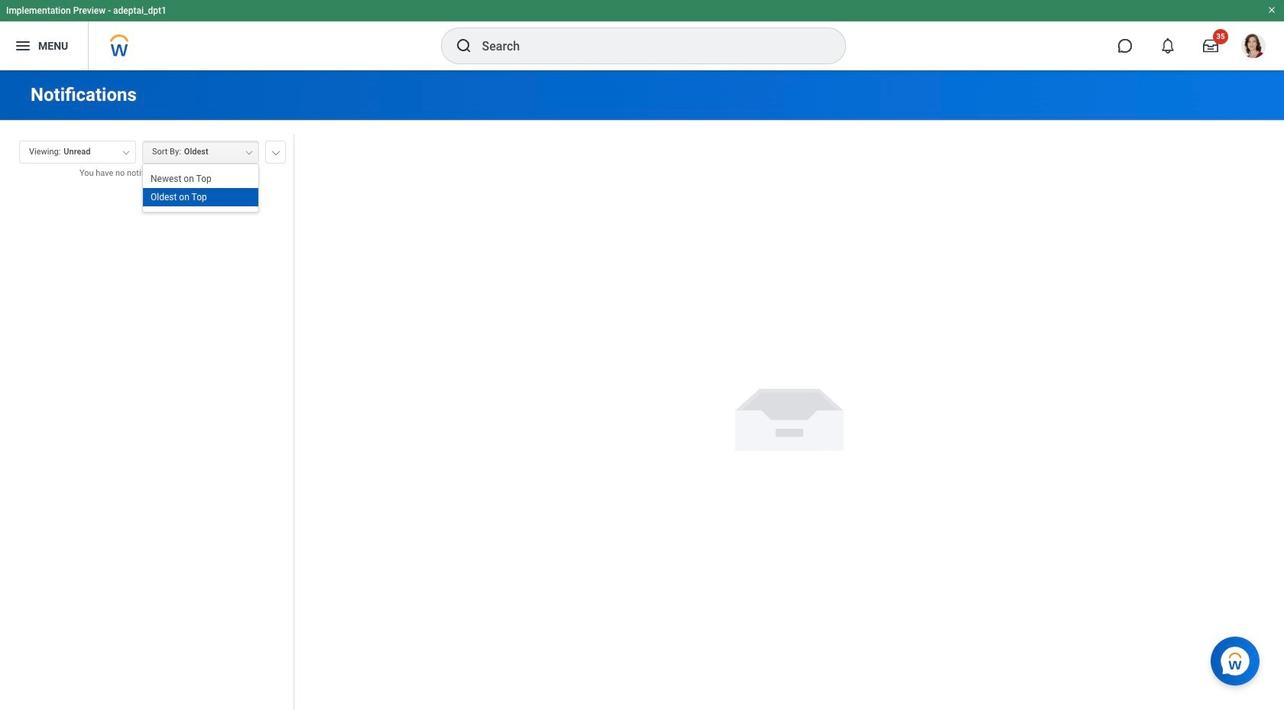 Task type: vqa. For each thing, say whether or not it's contained in the screenshot.
reading pane region
yes



Task type: locate. For each thing, give the bounding box(es) containing it.
sort by list box
[[143, 170, 258, 207]]

justify image
[[14, 37, 32, 55]]

search image
[[455, 37, 473, 55]]

inbox items list box
[[0, 191, 294, 710]]

banner
[[0, 0, 1285, 70]]

main content
[[0, 70, 1285, 710]]

Search Workday  search field
[[482, 29, 814, 63]]

close environment banner image
[[1268, 5, 1277, 15]]

tab panel
[[0, 134, 294, 710]]



Task type: describe. For each thing, give the bounding box(es) containing it.
profile logan mcneil image
[[1242, 34, 1266, 61]]

inbox large image
[[1204, 38, 1219, 54]]

reading pane region
[[294, 121, 1285, 710]]

notifications large image
[[1161, 38, 1176, 54]]

more image
[[271, 148, 281, 155]]



